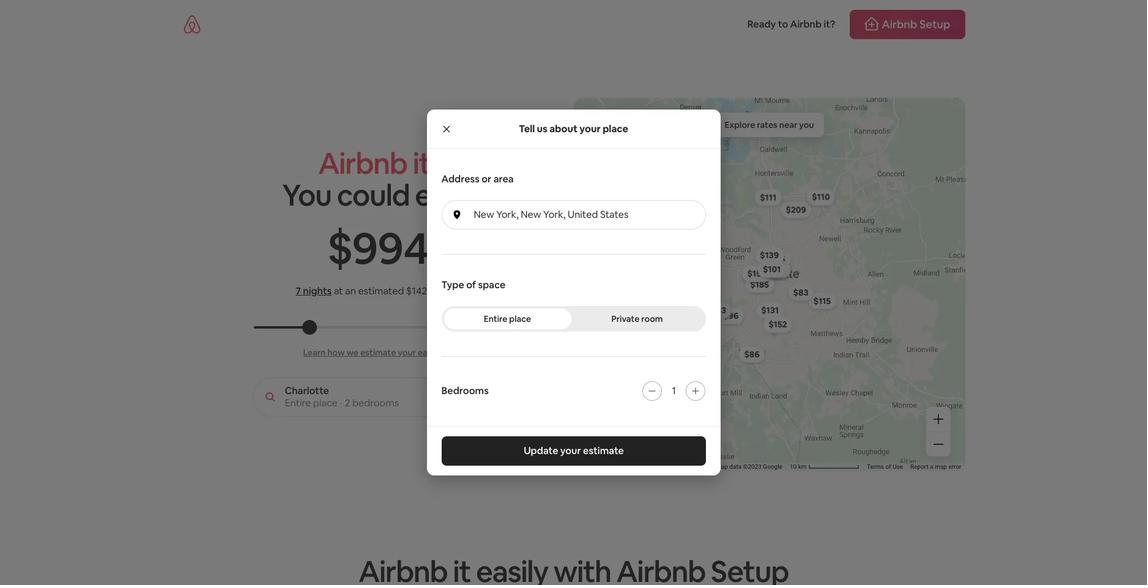 Task type: describe. For each thing, give the bounding box(es) containing it.
$86 button
[[739, 346, 765, 363]]

7
[[296, 285, 301, 297]]

bedrooms
[[353, 397, 399, 409]]

$150 button
[[742, 265, 772, 282]]

airbnb setup
[[882, 17, 951, 31]]

$110
[[812, 192, 830, 203]]

map
[[935, 463, 947, 470]]

your inside button
[[560, 444, 581, 457]]

bedrooms
[[442, 385, 489, 398]]

update your estimate
[[524, 444, 624, 457]]

us
[[537, 122, 548, 135]]

Private room button
[[574, 309, 701, 330]]

update
[[524, 444, 558, 457]]

$86 $139
[[744, 250, 779, 360]]

2 new from the left
[[521, 208, 541, 221]]

©2023
[[743, 463, 762, 470]]

keyboard shortcuts button
[[656, 463, 709, 471]]

google
[[763, 463, 783, 470]]

explore
[[725, 119, 755, 130]]

$115
[[814, 295, 831, 306]]

report a map error link
[[911, 463, 962, 470]]

shortcuts
[[683, 463, 709, 470]]

map region
[[453, 0, 1080, 585]]

$101
[[763, 264, 781, 275]]

$ 9 9 4
[[327, 219, 428, 277]]

$314 button
[[753, 262, 783, 279]]

$125 button
[[761, 261, 791, 278]]

$83
[[793, 287, 808, 298]]

2 york, from the left
[[544, 208, 566, 221]]

ready to airbnb it?
[[748, 18, 836, 31]]

tell us about your place
[[519, 122, 628, 135]]

1 horizontal spatial a
[[930, 463, 934, 470]]

we
[[347, 347, 359, 358]]

10 km button
[[786, 463, 864, 471]]

7 nights button
[[296, 285, 332, 298]]

option group inside tell us about your place dialog
[[442, 306, 706, 332]]

how
[[328, 347, 345, 358]]

1
[[672, 385, 676, 398]]

charlotte
[[285, 384, 329, 397]]

keyboard
[[656, 463, 681, 470]]

$142
[[406, 285, 427, 297]]

$105 button
[[761, 251, 791, 268]]

terms
[[867, 463, 884, 470]]

area
[[494, 173, 514, 186]]

$209
[[786, 204, 806, 215]]

$111 button
[[754, 189, 782, 206]]

it?
[[824, 18, 836, 31]]

1 york, from the left
[[497, 208, 519, 221]]

$131
[[761, 305, 779, 316]]

$115 button
[[808, 292, 836, 309]]

1 9 from the left
[[352, 219, 377, 277]]

report
[[911, 463, 929, 470]]

$125
[[767, 264, 785, 275]]

you
[[799, 119, 814, 130]]

0 vertical spatial place
[[603, 122, 628, 135]]

terms of use
[[867, 463, 903, 470]]

Entire place button
[[444, 309, 571, 330]]

$96 button
[[718, 307, 744, 324]]

explore rates near you button
[[715, 113, 824, 137]]

$
[[327, 219, 352, 277]]

km
[[798, 463, 807, 470]]

report a map error
[[911, 463, 962, 470]]

0 horizontal spatial a
[[430, 285, 435, 297]]

$83 button
[[788, 284, 814, 301]]

charlotte entire place · 2 bedrooms
[[285, 384, 399, 409]]

terms of use link
[[867, 463, 903, 470]]

night
[[437, 285, 460, 297]]

$86
[[744, 349, 760, 360]]

7 nights at an estimated $142 a night
[[296, 285, 460, 297]]

$139 button
[[754, 247, 784, 264]]

estimated
[[358, 285, 404, 297]]



Task type: vqa. For each thing, say whether or not it's contained in the screenshot.
bottom the
no



Task type: locate. For each thing, give the bounding box(es) containing it.
1 vertical spatial estimate
[[583, 444, 624, 457]]

1 horizontal spatial new
[[521, 208, 541, 221]]

$185 $152 $100 $152
[[749, 265, 787, 330]]

$100 button
[[744, 270, 774, 287]]

0 horizontal spatial of
[[466, 279, 476, 292]]

about
[[550, 122, 578, 135]]

place inside charlotte entire place · 2 bedrooms
[[313, 397, 338, 409]]

9 right $
[[352, 219, 377, 277]]

ready
[[748, 18, 776, 31]]

at
[[334, 285, 343, 297]]

1 horizontal spatial york,
[[544, 208, 566, 221]]

$139
[[760, 250, 779, 261]]

york, down area
[[497, 208, 519, 221]]

data
[[730, 463, 742, 470]]

entire inside charlotte entire place · 2 bedrooms
[[285, 397, 311, 409]]

address or area
[[442, 173, 514, 186]]

of for terms
[[886, 463, 892, 470]]

new left united
[[521, 208, 541, 221]]

explore rates near you
[[725, 119, 814, 130]]

entire inside button
[[484, 314, 508, 325]]

2 vertical spatial place
[[313, 397, 338, 409]]

$133 button
[[702, 302, 732, 319]]

estimate
[[360, 347, 396, 358], [583, 444, 624, 457]]

4
[[404, 219, 428, 277]]

1 horizontal spatial place
[[509, 314, 531, 325]]

airbnb for airbnb setup
[[882, 17, 918, 31]]

$101 button
[[757, 261, 786, 278]]

0 horizontal spatial york,
[[497, 208, 519, 221]]

an
[[345, 285, 356, 297]]

2
[[345, 397, 350, 409]]

0 vertical spatial a
[[430, 285, 435, 297]]

to
[[778, 18, 788, 31]]

$150 $125
[[747, 264, 785, 279]]

$185 button
[[745, 276, 775, 293]]

airbnb setup link
[[850, 10, 965, 39]]

1 new from the left
[[474, 208, 494, 221]]

new york, new york, united states button
[[442, 200, 706, 230]]

1 vertical spatial a
[[930, 463, 934, 470]]

$150
[[747, 268, 766, 279]]

0 horizontal spatial estimate
[[360, 347, 396, 358]]

of left use
[[886, 463, 892, 470]]

earn
[[415, 176, 473, 214]]

york, left united
[[544, 208, 566, 221]]

$131 button
[[756, 301, 784, 319]]

google image
[[577, 455, 617, 471]]

1 horizontal spatial of
[[886, 463, 892, 470]]

learn
[[303, 347, 326, 358]]

option group containing entire place
[[442, 306, 706, 332]]

your right about
[[580, 122, 601, 135]]

$152 button
[[761, 261, 791, 278], [762, 262, 791, 279], [763, 316, 793, 333]]

rates
[[757, 119, 778, 130]]

0 vertical spatial estimate
[[360, 347, 396, 358]]

near
[[780, 119, 798, 130]]

new down or
[[474, 208, 494, 221]]

$110 button
[[806, 189, 835, 206]]

or
[[482, 173, 492, 186]]

map
[[716, 463, 728, 470]]

a
[[430, 285, 435, 297], [930, 463, 934, 470]]

2 vertical spatial your
[[560, 444, 581, 457]]

address
[[442, 173, 480, 186]]

10
[[790, 463, 797, 470]]

0 horizontal spatial place
[[313, 397, 338, 409]]

airbnb for airbnb it. you could earn
[[318, 144, 407, 182]]

1 vertical spatial of
[[886, 463, 892, 470]]

2 horizontal spatial airbnb
[[882, 17, 918, 31]]

place inside button
[[509, 314, 531, 325]]

entire
[[484, 314, 508, 325], [285, 397, 311, 409]]

0 horizontal spatial airbnb
[[318, 144, 407, 182]]

tell
[[519, 122, 535, 135]]

$105
[[766, 254, 785, 265]]

0 horizontal spatial new
[[474, 208, 494, 221]]

zoom out image
[[934, 439, 943, 449]]

of for type
[[466, 279, 476, 292]]

2 horizontal spatial place
[[603, 122, 628, 135]]

zoom in image
[[934, 414, 943, 424]]

it.
[[413, 144, 437, 182]]

map data ©2023 google
[[716, 463, 783, 470]]

setup
[[920, 17, 951, 31]]

learn how we estimate your earnings button
[[303, 347, 453, 358]]

0 horizontal spatial 9
[[352, 219, 377, 277]]

entire left the ·
[[285, 397, 311, 409]]

airbnb homepage image
[[182, 15, 202, 34]]

new
[[474, 208, 494, 221], [521, 208, 541, 221]]

$185
[[750, 279, 769, 290]]

$152
[[767, 264, 785, 275], [767, 265, 786, 276], [769, 319, 787, 330]]

you
[[282, 176, 331, 214]]

york,
[[497, 208, 519, 221], [544, 208, 566, 221]]

airbnb inside airbnb it. you could earn
[[318, 144, 407, 182]]

$209 button
[[780, 201, 812, 218]]

9
[[352, 219, 377, 277], [378, 219, 403, 277]]

$111
[[760, 192, 776, 203]]

1 horizontal spatial airbnb
[[791, 18, 822, 31]]

1 horizontal spatial estimate
[[583, 444, 624, 457]]

option group
[[442, 306, 706, 332]]

entire down "space"
[[484, 314, 508, 325]]

states
[[600, 208, 629, 221]]

tell us about your place dialog
[[427, 110, 721, 475]]

error
[[949, 463, 962, 470]]

learn how we estimate your earnings
[[303, 347, 453, 358]]

1 vertical spatial your
[[398, 347, 416, 358]]

room
[[642, 314, 663, 325]]

·
[[340, 397, 342, 409]]

$133
[[708, 305, 726, 316]]

update your estimate button
[[442, 436, 706, 465]]

a left map
[[930, 463, 934, 470]]

0 vertical spatial entire
[[484, 314, 508, 325]]

your left earnings at bottom
[[398, 347, 416, 358]]

2 9 from the left
[[378, 219, 403, 277]]

your right update
[[560, 444, 581, 457]]

None range field
[[254, 326, 502, 329]]

a right $142
[[430, 285, 435, 297]]

1 horizontal spatial entire
[[484, 314, 508, 325]]

0 horizontal spatial entire
[[285, 397, 311, 409]]

space
[[478, 279, 506, 292]]

0 vertical spatial of
[[466, 279, 476, 292]]

of right type in the left top of the page
[[466, 279, 476, 292]]

1 vertical spatial entire
[[285, 397, 311, 409]]

new york, new york, united states
[[474, 208, 629, 221]]

of inside tell us about your place dialog
[[466, 279, 476, 292]]

airbnb it. you could earn
[[282, 144, 473, 214]]

$96
[[723, 310, 739, 321]]

0 vertical spatial your
[[580, 122, 601, 135]]

1 vertical spatial place
[[509, 314, 531, 325]]

estimate inside update your estimate button
[[583, 444, 624, 457]]

9 left 4
[[378, 219, 403, 277]]

could
[[337, 176, 410, 214]]

united
[[568, 208, 598, 221]]

1 horizontal spatial 9
[[378, 219, 403, 277]]

$314
[[759, 265, 778, 276]]

use
[[893, 463, 903, 470]]



